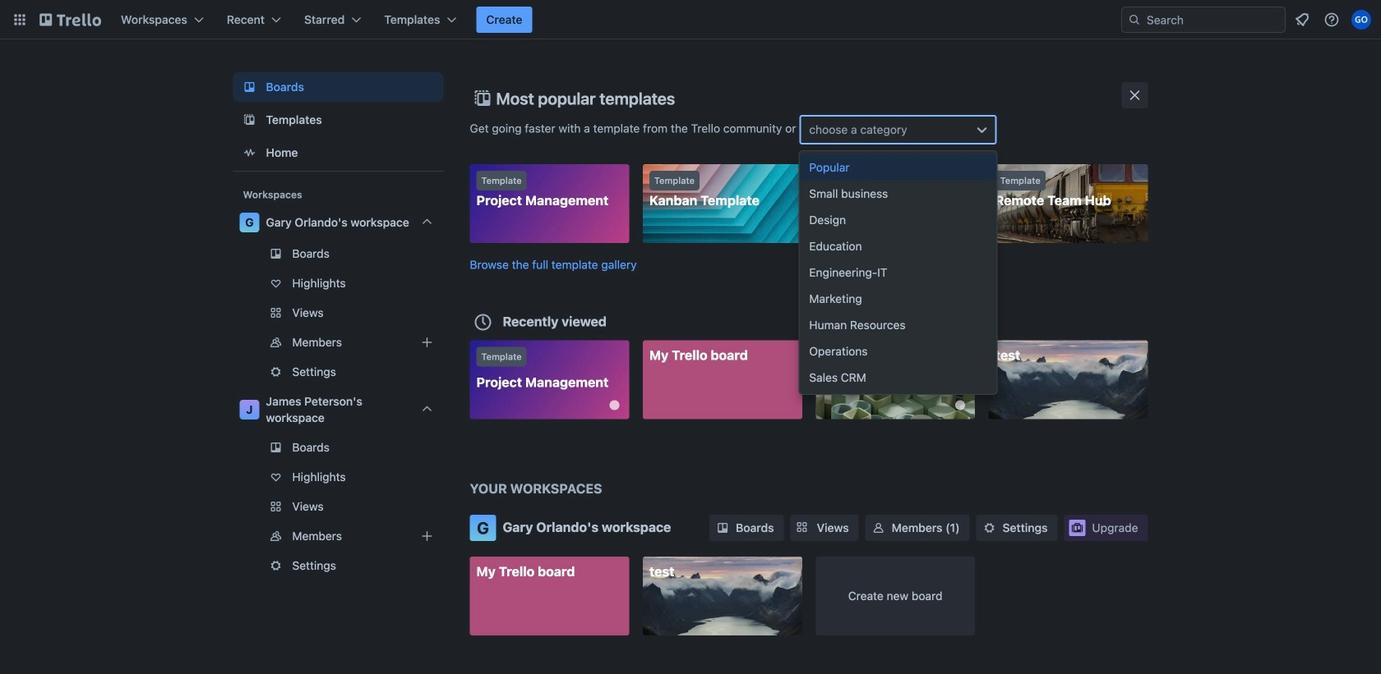 Task type: describe. For each thing, give the bounding box(es) containing it.
2 sm image from the left
[[981, 520, 998, 537]]

gary orlando (garyorlando) image
[[1351, 10, 1371, 30]]

1 there is new activity on this board. image from the left
[[609, 401, 619, 411]]

1 add image from the top
[[417, 333, 437, 353]]

back to home image
[[39, 7, 101, 33]]

1 sm image from the left
[[870, 520, 887, 537]]

board image
[[240, 77, 259, 97]]

0 notifications image
[[1292, 10, 1312, 30]]

open information menu image
[[1323, 12, 1340, 28]]



Task type: vqa. For each thing, say whether or not it's contained in the screenshot.
Gary Orlando (garyorlando) icon
yes



Task type: locate. For each thing, give the bounding box(es) containing it.
1 horizontal spatial there is new activity on this board. image
[[955, 401, 965, 411]]

2 there is new activity on this board. image from the left
[[955, 401, 965, 411]]

primary element
[[0, 0, 1381, 39]]

sm image
[[714, 520, 731, 537]]

Search field
[[1141, 7, 1285, 32]]

search image
[[1128, 13, 1141, 26]]

home image
[[240, 143, 259, 163]]

add image
[[417, 333, 437, 353], [417, 527, 437, 547]]

1 horizontal spatial sm image
[[981, 520, 998, 537]]

0 horizontal spatial there is new activity on this board. image
[[609, 401, 619, 411]]

2 add image from the top
[[417, 527, 437, 547]]

there is new activity on this board. image
[[609, 401, 619, 411], [955, 401, 965, 411]]

1 vertical spatial add image
[[417, 527, 437, 547]]

sm image
[[870, 520, 887, 537], [981, 520, 998, 537]]

0 horizontal spatial sm image
[[870, 520, 887, 537]]

template board image
[[240, 110, 259, 130]]

0 vertical spatial add image
[[417, 333, 437, 353]]



